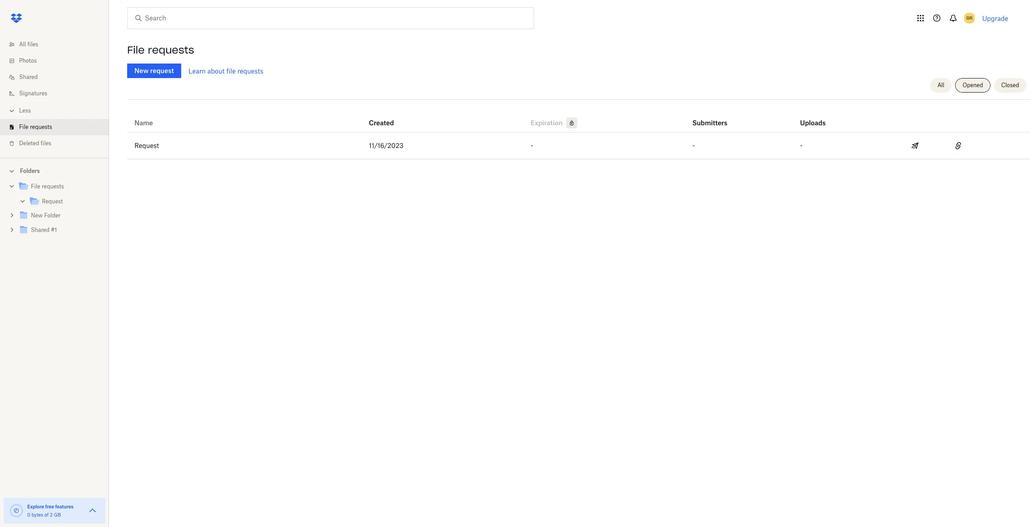 Task type: locate. For each thing, give the bounding box(es) containing it.
0 horizontal spatial all
[[19, 41, 26, 48]]

file requests link up the request link
[[18, 181, 102, 193]]

1 vertical spatial files
[[41, 140, 51, 147]]

1 column header from the left
[[693, 107, 729, 129]]

2 vertical spatial file
[[31, 183, 40, 190]]

explore free features 0 bytes of 2 gb
[[27, 504, 74, 518]]

1 vertical spatial shared
[[31, 227, 50, 234]]

requests down "folders" button
[[42, 183, 64, 190]]

learn
[[189, 67, 206, 75]]

file requests down "folders" button
[[31, 183, 64, 190]]

2 vertical spatial file requests
[[31, 183, 64, 190]]

table containing name
[[127, 103, 1031, 159]]

1 vertical spatial new
[[31, 212, 43, 219]]

2 column header from the left
[[801, 107, 837, 129]]

0 vertical spatial new
[[135, 67, 149, 75]]

request
[[134, 142, 159, 149], [42, 198, 63, 205]]

all for all
[[938, 82, 945, 89]]

all up photos
[[19, 41, 26, 48]]

1 vertical spatial request
[[42, 198, 63, 205]]

1 horizontal spatial -
[[693, 142, 695, 149]]

shared inside list
[[19, 74, 38, 80]]

0 horizontal spatial -
[[531, 142, 533, 149]]

1 vertical spatial file
[[19, 124, 28, 130]]

file down "folders"
[[31, 183, 40, 190]]

file requests up deleted files
[[19, 124, 52, 130]]

file requests link up deleted files
[[7, 119, 109, 135]]

file down the less
[[19, 124, 28, 130]]

upgrade link
[[983, 14, 1009, 22]]

file requests inside file requests list item
[[19, 124, 52, 130]]

-
[[531, 142, 533, 149], [693, 142, 695, 149], [801, 142, 803, 149]]

1 vertical spatial all
[[938, 82, 945, 89]]

new folder
[[31, 212, 61, 219]]

2 horizontal spatial -
[[801, 142, 803, 149]]

file up new request
[[127, 44, 145, 56]]

file
[[127, 44, 145, 56], [19, 124, 28, 130], [31, 183, 40, 190]]

0 horizontal spatial request
[[42, 198, 63, 205]]

files for deleted files
[[41, 140, 51, 147]]

2 horizontal spatial file
[[127, 44, 145, 56]]

deleted
[[19, 140, 39, 147]]

file requests
[[127, 44, 194, 56], [19, 124, 52, 130], [31, 183, 64, 190]]

0 horizontal spatial column header
[[693, 107, 729, 129]]

group
[[0, 178, 109, 244]]

row containing request
[[127, 133, 1031, 159]]

1 vertical spatial file requests link
[[18, 181, 102, 193]]

shared left #1
[[31, 227, 50, 234]]

0 vertical spatial shared
[[19, 74, 38, 80]]

list
[[0, 31, 109, 158]]

explore
[[27, 504, 44, 510]]

file requests list item
[[0, 119, 109, 135]]

request down name
[[134, 142, 159, 149]]

shared
[[19, 74, 38, 80], [31, 227, 50, 234]]

0 vertical spatial all
[[19, 41, 26, 48]]

requests up request
[[148, 44, 194, 56]]

1 horizontal spatial request
[[134, 142, 159, 149]]

0
[[27, 513, 30, 518]]

file requests inside group
[[31, 183, 64, 190]]

requests up deleted files
[[30, 124, 52, 130]]

folders
[[20, 168, 40, 174]]

files right deleted
[[41, 140, 51, 147]]

file requests link
[[7, 119, 109, 135], [18, 181, 102, 193]]

0 horizontal spatial new
[[31, 212, 43, 219]]

new left request
[[135, 67, 149, 75]]

11/16/2023
[[369, 142, 404, 149]]

shared link
[[7, 69, 109, 85]]

shared for shared #1
[[31, 227, 50, 234]]

1 vertical spatial file requests
[[19, 124, 52, 130]]

request up folder
[[42, 198, 63, 205]]

all inside list
[[19, 41, 26, 48]]

2 row from the top
[[127, 133, 1031, 159]]

1 horizontal spatial column header
[[801, 107, 837, 129]]

1 horizontal spatial all
[[938, 82, 945, 89]]

1 horizontal spatial new
[[135, 67, 149, 75]]

new for new request
[[135, 67, 149, 75]]

free
[[45, 504, 54, 510]]

0 vertical spatial file
[[127, 44, 145, 56]]

all button
[[931, 78, 952, 93]]

new left folder
[[31, 212, 43, 219]]

photos
[[19, 57, 37, 64]]

all
[[19, 41, 26, 48], [938, 82, 945, 89]]

request link
[[29, 196, 102, 208]]

learn about file requests
[[189, 67, 263, 75]]

files
[[28, 41, 38, 48], [41, 140, 51, 147]]

created
[[369, 119, 394, 127]]

new
[[135, 67, 149, 75], [31, 212, 43, 219]]

requests
[[148, 44, 194, 56], [237, 67, 263, 75], [30, 124, 52, 130], [42, 183, 64, 190]]

row
[[127, 103, 1031, 133], [127, 133, 1031, 159]]

file requests up request
[[127, 44, 194, 56]]

table
[[127, 103, 1031, 159]]

0 vertical spatial files
[[28, 41, 38, 48]]

gr button
[[963, 11, 977, 25]]

1 horizontal spatial files
[[41, 140, 51, 147]]

all left opened
[[938, 82, 945, 89]]

gr
[[967, 15, 973, 21]]

column header
[[693, 107, 729, 129], [801, 107, 837, 129]]

shared #1 link
[[18, 224, 102, 237]]

row containing name
[[127, 103, 1031, 133]]

shared down photos
[[19, 74, 38, 80]]

new request
[[135, 67, 174, 75]]

less image
[[7, 106, 16, 115]]

new request button
[[127, 64, 181, 78]]

all files
[[19, 41, 38, 48]]

0 horizontal spatial file
[[19, 124, 28, 130]]

cell
[[987, 133, 1031, 159]]

0 horizontal spatial files
[[28, 41, 38, 48]]

all inside button
[[938, 82, 945, 89]]

requests right file
[[237, 67, 263, 75]]

files for all files
[[28, 41, 38, 48]]

files up photos
[[28, 41, 38, 48]]

0 vertical spatial request
[[134, 142, 159, 149]]

deleted files
[[19, 140, 51, 147]]

1 row from the top
[[127, 103, 1031, 133]]

folder
[[44, 212, 61, 219]]

new inside button
[[135, 67, 149, 75]]



Task type: vqa. For each thing, say whether or not it's contained in the screenshot.
Can
no



Task type: describe. For each thing, give the bounding box(es) containing it.
2
[[50, 513, 53, 518]]

0 vertical spatial file requests
[[127, 44, 194, 56]]

1 - from the left
[[531, 142, 533, 149]]

0 vertical spatial file requests link
[[7, 119, 109, 135]]

request
[[150, 67, 174, 75]]

pro trial element
[[563, 118, 577, 129]]

dropbox image
[[7, 9, 25, 27]]

requests inside file requests list item
[[30, 124, 52, 130]]

created button
[[369, 118, 394, 129]]

list containing all files
[[0, 31, 109, 158]]

group containing file requests
[[0, 178, 109, 244]]

opened button
[[956, 78, 991, 93]]

file inside list item
[[19, 124, 28, 130]]

cell inside row
[[987, 133, 1031, 159]]

2 - from the left
[[693, 142, 695, 149]]

new folder link
[[18, 210, 102, 222]]

all for all files
[[19, 41, 26, 48]]

closed
[[1002, 82, 1020, 89]]

bytes
[[32, 513, 43, 518]]

name
[[134, 119, 153, 127]]

closed button
[[994, 78, 1027, 93]]

shared for shared
[[19, 74, 38, 80]]

1 horizontal spatial file
[[31, 183, 40, 190]]

shared #1
[[31, 227, 57, 234]]

#1
[[51, 227, 57, 234]]

about
[[208, 67, 225, 75]]

new for new folder
[[31, 212, 43, 219]]

upgrade
[[983, 14, 1009, 22]]

copy link image
[[953, 140, 964, 151]]

gb
[[54, 513, 61, 518]]

signatures
[[19, 90, 47, 97]]

signatures link
[[7, 85, 109, 102]]

features
[[55, 504, 74, 510]]

learn about file requests link
[[189, 67, 263, 75]]

opened
[[963, 82, 984, 89]]

of
[[44, 513, 49, 518]]

deleted files link
[[7, 135, 109, 152]]

folders button
[[0, 164, 109, 178]]

all files link
[[7, 36, 109, 53]]

send email image
[[910, 140, 921, 151]]

photos link
[[7, 53, 109, 69]]

quota usage element
[[9, 504, 24, 518]]

less
[[19, 107, 31, 114]]

file
[[226, 67, 236, 75]]

Search in folder "Dropbox" text field
[[145, 13, 515, 23]]

request inside row
[[134, 142, 159, 149]]

3 - from the left
[[801, 142, 803, 149]]



